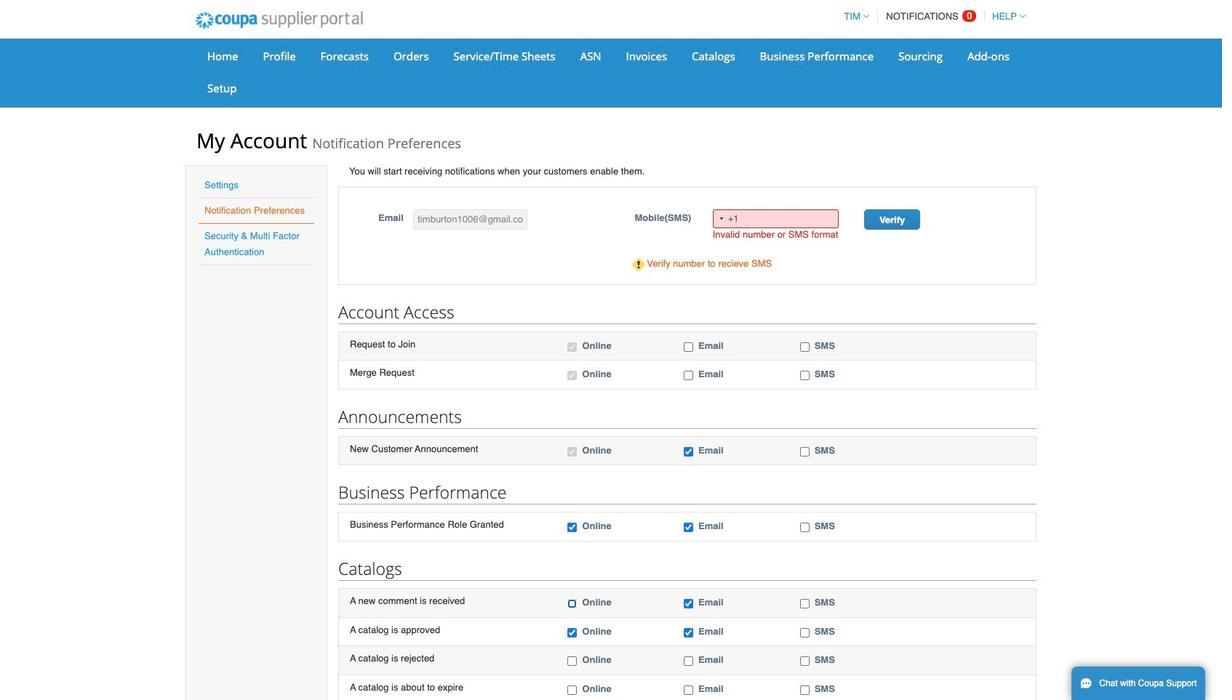 Task type: describe. For each thing, give the bounding box(es) containing it.
coupa supplier portal image
[[186, 2, 373, 39]]

telephone country code image
[[720, 217, 724, 220]]



Task type: locate. For each thing, give the bounding box(es) containing it.
None checkbox
[[684, 343, 694, 352], [800, 343, 810, 352], [684, 371, 694, 381], [800, 371, 810, 381], [684, 448, 694, 457], [800, 524, 810, 533], [684, 600, 694, 609], [684, 629, 694, 638], [568, 657, 577, 667], [684, 657, 694, 667], [568, 686, 577, 696], [684, 343, 694, 352], [800, 343, 810, 352], [684, 371, 694, 381], [800, 371, 810, 381], [684, 448, 694, 457], [800, 524, 810, 533], [684, 600, 694, 609], [684, 629, 694, 638], [568, 657, 577, 667], [684, 657, 694, 667], [568, 686, 577, 696]]

None text field
[[414, 209, 528, 230]]

None checkbox
[[568, 343, 577, 352], [568, 371, 577, 381], [568, 448, 577, 457], [800, 448, 810, 457], [568, 524, 577, 533], [684, 524, 694, 533], [568, 600, 577, 609], [800, 600, 810, 609], [568, 629, 577, 638], [800, 629, 810, 638], [800, 657, 810, 667], [684, 686, 694, 696], [800, 686, 810, 696], [568, 343, 577, 352], [568, 371, 577, 381], [568, 448, 577, 457], [800, 448, 810, 457], [568, 524, 577, 533], [684, 524, 694, 533], [568, 600, 577, 609], [800, 600, 810, 609], [568, 629, 577, 638], [800, 629, 810, 638], [800, 657, 810, 667], [684, 686, 694, 696], [800, 686, 810, 696]]

navigation
[[838, 2, 1026, 31]]

+1 201-555-0123 text field
[[713, 209, 839, 228]]

Telephone country code field
[[714, 210, 728, 228]]



Task type: vqa. For each thing, say whether or not it's contained in the screenshot.
checkbox
yes



